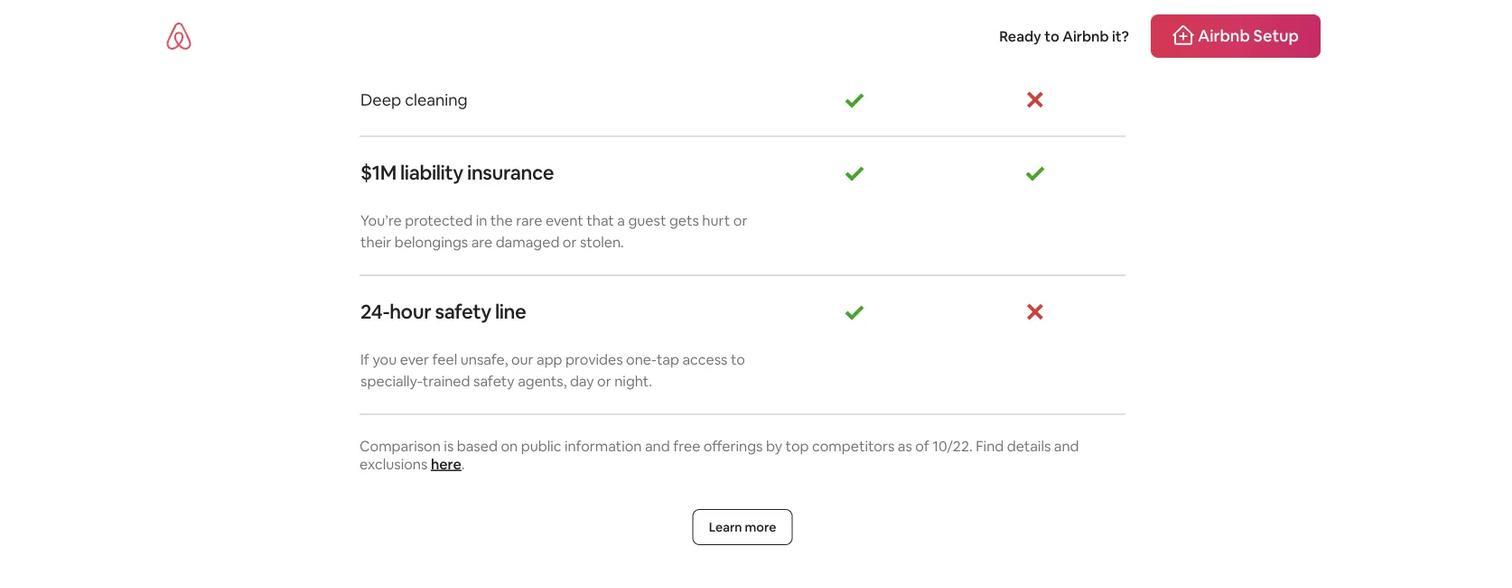 Task type: locate. For each thing, give the bounding box(es) containing it.
if
[[361, 350, 369, 369]]

here
[[431, 455, 462, 473]]

1 vertical spatial safety
[[473, 372, 515, 390]]

or
[[734, 211, 748, 229], [563, 233, 577, 251], [597, 372, 611, 390]]

gets
[[669, 211, 699, 229]]

0 horizontal spatial and
[[645, 437, 670, 455]]

1 competitors not included image from the top
[[1025, 89, 1046, 111]]

one-
[[626, 350, 657, 369]]

airbnb included image for deep cleaning
[[844, 89, 866, 111]]

0 vertical spatial or
[[734, 211, 748, 229]]

competitors included image
[[1025, 162, 1046, 184]]

unsafe,
[[461, 350, 508, 369]]

offerings
[[704, 437, 763, 455]]

and
[[645, 437, 670, 455], [1054, 437, 1079, 455]]

1 horizontal spatial and
[[1054, 437, 1079, 455]]

0 horizontal spatial to
[[731, 350, 745, 369]]

2 airbnb included image from the top
[[844, 162, 866, 184]]

and right details
[[1054, 437, 1079, 455]]

0 horizontal spatial or
[[563, 233, 577, 251]]

day
[[570, 372, 594, 390]]

on
[[501, 437, 518, 455]]

airbnb
[[1198, 25, 1250, 47], [1063, 27, 1109, 45]]

airbnb left the it?
[[1063, 27, 1109, 45]]

agents,
[[518, 372, 567, 390]]

24-
[[361, 299, 390, 325]]

or right day
[[597, 372, 611, 390]]

trained
[[423, 372, 470, 390]]

deep cleaning
[[361, 89, 468, 110]]

of
[[916, 437, 930, 455]]

app
[[537, 350, 563, 369]]

by
[[766, 437, 783, 455]]

1 airbnb included image from the top
[[844, 89, 866, 111]]

1 horizontal spatial or
[[597, 372, 611, 390]]

to right ready
[[1045, 27, 1060, 45]]

insurance
[[467, 160, 554, 186]]

exclusions
[[360, 455, 428, 473]]

0 vertical spatial airbnb included image
[[844, 89, 866, 111]]

specially-
[[361, 372, 423, 390]]

that
[[587, 211, 614, 229]]

1 vertical spatial to
[[731, 350, 745, 369]]

to right access
[[731, 350, 745, 369]]

comparison
[[360, 437, 441, 455]]

find
[[976, 437, 1004, 455]]

.
[[462, 455, 465, 473]]

setup
[[1254, 25, 1299, 47]]

hour
[[390, 299, 431, 325]]

2 competitors not included image from the top
[[1025, 301, 1046, 323]]

event
[[546, 211, 583, 229]]

here .
[[431, 455, 465, 473]]

learn more
[[709, 519, 776, 536]]

airbnb left setup
[[1198, 25, 1250, 47]]

1 vertical spatial or
[[563, 233, 577, 251]]

1 vertical spatial competitors not included image
[[1025, 301, 1046, 323]]

safety
[[435, 299, 491, 325], [473, 372, 515, 390]]

competitors not included image for deep cleaning
[[1025, 89, 1046, 111]]

1 vertical spatial airbnb included image
[[844, 162, 866, 184]]

ready to airbnb it?
[[999, 27, 1129, 45]]

public
[[521, 437, 561, 455]]

1 horizontal spatial to
[[1045, 27, 1060, 45]]

guest
[[628, 211, 666, 229]]

safety down unsafe,
[[473, 372, 515, 390]]

top
[[786, 437, 809, 455]]

$1m
[[361, 160, 396, 186]]

to
[[1045, 27, 1060, 45], [731, 350, 745, 369]]

you're
[[361, 211, 402, 229]]

here link
[[431, 455, 462, 473]]

safety left the line
[[435, 299, 491, 325]]

or down event on the left
[[563, 233, 577, 251]]

0 vertical spatial competitors not included image
[[1025, 89, 1046, 111]]

airbnb included image
[[844, 89, 866, 111], [844, 162, 866, 184]]

or right 'hurt' at the left of page
[[734, 211, 748, 229]]

1 and from the left
[[645, 437, 670, 455]]

you
[[373, 350, 397, 369]]

and left free
[[645, 437, 670, 455]]

airbnb included image
[[844, 301, 866, 323]]

2 vertical spatial or
[[597, 372, 611, 390]]

competitors not included image
[[1025, 89, 1046, 111], [1025, 301, 1046, 323]]

liability
[[400, 160, 463, 186]]

competitors
[[812, 437, 895, 455]]

2 and from the left
[[1054, 437, 1079, 455]]

ready
[[999, 27, 1042, 45]]

line
[[495, 299, 526, 325]]

belongings
[[395, 233, 468, 251]]

details
[[1007, 437, 1051, 455]]

access
[[683, 350, 728, 369]]



Task type: vqa. For each thing, say whether or not it's contained in the screenshot.
total
no



Task type: describe. For each thing, give the bounding box(es) containing it.
0 horizontal spatial airbnb
[[1063, 27, 1109, 45]]

competitors not included image for 24-hour safety line
[[1025, 301, 1046, 323]]

to inside if you ever feel unsafe, our app provides one-tap access to specially-trained safety agents, day or night.
[[731, 350, 745, 369]]

rare
[[516, 211, 543, 229]]

are
[[471, 233, 493, 251]]

airbnb homepage image
[[164, 22, 193, 51]]

ever
[[400, 350, 429, 369]]

in
[[476, 211, 487, 229]]

if you ever feel unsafe, our app provides one-tap access to specially-trained safety agents, day or night.
[[361, 350, 745, 390]]

or inside if you ever feel unsafe, our app provides one-tap access to specially-trained safety agents, day or night.
[[597, 372, 611, 390]]

our
[[511, 350, 534, 369]]

airbnb included image for $1m liability insurance
[[844, 162, 866, 184]]

you're protected in the rare event that a guest gets hurt or their belongings are damaged or stolen.
[[361, 211, 748, 251]]

feel
[[432, 350, 457, 369]]

airbnb setup
[[1198, 25, 1299, 47]]

airbnb setup link
[[1151, 14, 1321, 58]]

10/22.
[[933, 437, 973, 455]]

deep
[[361, 89, 401, 110]]

protected
[[405, 211, 473, 229]]

24-hour safety line
[[361, 299, 526, 325]]

0 vertical spatial to
[[1045, 27, 1060, 45]]

their
[[361, 233, 392, 251]]

the
[[490, 211, 513, 229]]

tap
[[657, 350, 679, 369]]

0 vertical spatial safety
[[435, 299, 491, 325]]

more
[[745, 519, 776, 536]]

free
[[673, 437, 701, 455]]

competitors not included image
[[1025, 17, 1046, 39]]

damaged
[[496, 233, 560, 251]]

learn
[[709, 519, 742, 536]]

comparison is based on public information and free offerings by top competitors as of 10/22. find details and exclusions
[[360, 437, 1079, 473]]

2 horizontal spatial or
[[734, 211, 748, 229]]

stolen.
[[580, 233, 624, 251]]

information
[[565, 437, 642, 455]]

$1m liability insurance
[[361, 160, 554, 186]]

night.
[[615, 372, 652, 390]]

based
[[457, 437, 498, 455]]

is
[[444, 437, 454, 455]]

safety inside if you ever feel unsafe, our app provides one-tap access to specially-trained safety agents, day or night.
[[473, 372, 515, 390]]

a
[[617, 211, 625, 229]]

as
[[898, 437, 912, 455]]

it?
[[1112, 27, 1129, 45]]

1 horizontal spatial airbnb
[[1198, 25, 1250, 47]]

cleaning
[[405, 89, 468, 110]]

hurt
[[702, 211, 730, 229]]

learn more link
[[693, 509, 793, 546]]

provides
[[566, 350, 623, 369]]



